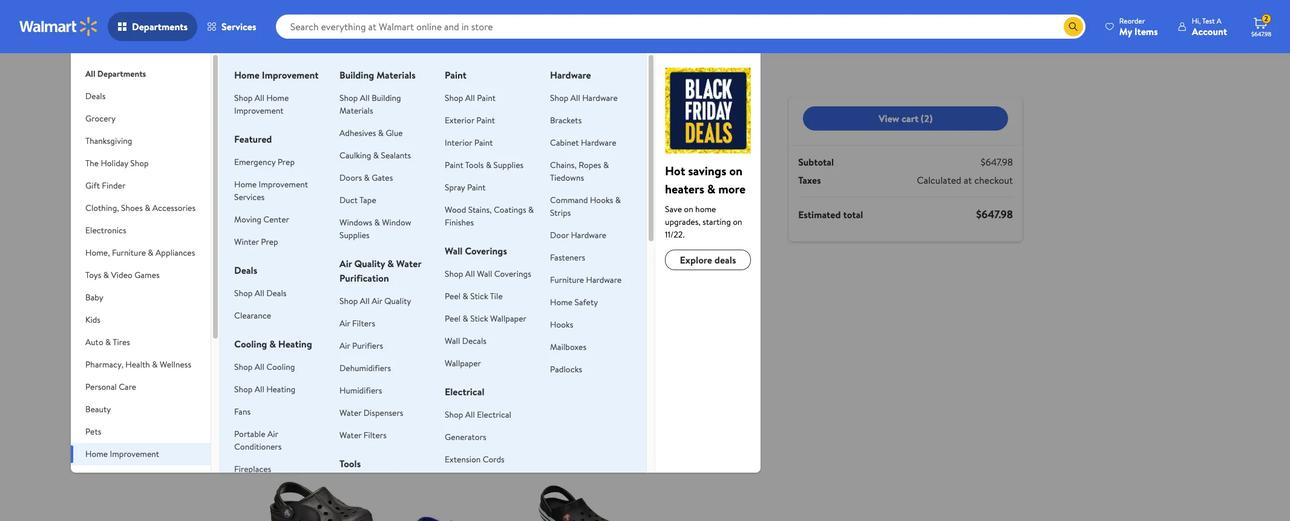 Task type: vqa. For each thing, say whether or not it's contained in the screenshot.
HEATERS at right
yes



Task type: describe. For each thing, give the bounding box(es) containing it.
services button
[[197, 12, 266, 41]]

sizes for crocs
[[270, 336, 290, 349]]

care
[[119, 381, 136, 393]]

toddler for from $19.99 crocs toddler & kids baya clog
[[550, 309, 581, 323]]

shop up fans
[[234, 384, 253, 396]]

heaters
[[665, 181, 704, 197]]

improvement up shop all home improvement
[[262, 68, 319, 82]]

adhesives
[[340, 127, 376, 139]]

home, furniture & appliances button
[[71, 242, 211, 264]]

peel & stick tile link
[[445, 290, 503, 303]]

pets button
[[71, 421, 211, 444]]

extension
[[445, 454, 481, 466]]

& inside windows & window supplies
[[374, 217, 380, 229]]

emergency prep
[[234, 156, 295, 168]]

chains,
[[550, 159, 577, 171]]

$33.74
[[650, 291, 681, 306]]

gift finder
[[85, 180, 125, 192]]

windows & window supplies link
[[340, 217, 411, 241]]

all for air quality & water purification
[[360, 295, 370, 307]]

sizes for $19.99
[[464, 323, 485, 336]]

customers for customers also bought these products
[[267, 106, 324, 122]]

crocs toddler & kids classic glitter clog, sizes 4-6 image
[[270, 153, 376, 259]]

finder
[[102, 180, 125, 192]]

taxes
[[798, 174, 821, 187]]

best seller for $24.99
[[275, 136, 307, 146]]

improvement inside 'dropdown button'
[[110, 448, 159, 460]]

air for air purifiers
[[340, 340, 350, 352]]

supplies for windows & window supplies
[[340, 229, 370, 241]]

shop for air quality & water purification
[[340, 295, 358, 307]]

$647.98 for estimated total
[[976, 207, 1013, 222]]

savings
[[688, 163, 726, 179]]

cabinet hardware
[[550, 137, 616, 149]]

from for from $19.99 crocs toddler & kids crocband clog, sizes 4-6 3094
[[397, 291, 421, 306]]

home
[[695, 203, 716, 215]]

air filters
[[340, 318, 375, 330]]

1- for $33.74
[[652, 360, 657, 370]]

kids inside from $19.99 crocs toddler & kids baya clog
[[592, 309, 609, 323]]

home improvement inside home improvement 'dropdown button'
[[85, 448, 159, 460]]

shipping for $33.74
[[670, 360, 696, 370]]

home,
[[85, 247, 110, 259]]

& inside $24.99 crocs toddler & kids classic glitter clog, sizes 4-6
[[330, 309, 336, 323]]

best seller for from
[[528, 136, 561, 146]]

wall for wall coverings
[[445, 244, 463, 258]]

1 vertical spatial wall
[[477, 268, 492, 280]]

all down shop all cooling at bottom
[[255, 384, 264, 396]]

interior
[[445, 137, 472, 149]]

spray paint
[[445, 182, 486, 194]]

0 vertical spatial wallpaper
[[490, 313, 526, 325]]

all for wall coverings
[[465, 268, 475, 280]]

4- for crocs
[[292, 336, 302, 349]]

hooks inside "command hooks & strips"
[[590, 194, 613, 206]]

0 horizontal spatial crocs toddler & kids crocband clog, sizes 4-6 image
[[397, 153, 502, 259]]

cabinet hardware link
[[550, 137, 616, 149]]

shop all home improvement link
[[234, 92, 289, 117]]

all for deals
[[255, 287, 264, 300]]

customers for customers also considered
[[267, 416, 324, 432]]

considered
[[351, 416, 408, 432]]

home inside shop all home improvement
[[266, 92, 289, 104]]

fans
[[234, 406, 251, 418]]

search icon image
[[1069, 22, 1078, 31]]

beauty
[[85, 404, 111, 416]]

door hardware
[[550, 229, 606, 241]]

from $19.99 crocs toddler & kids baya clog
[[523, 291, 609, 336]]

cooling & heating
[[234, 338, 312, 351]]

wellness
[[160, 359, 191, 371]]

pets
[[85, 426, 101, 438]]

my
[[1119, 25, 1132, 38]]

0 vertical spatial building
[[340, 68, 374, 82]]

clog inside from $19.99 crocs toddler & kids baya clog
[[545, 323, 565, 336]]

all for electrical
[[465, 409, 475, 421]]

water for water dispensers
[[340, 407, 361, 419]]

all for building materials
[[360, 92, 370, 104]]

shop inside dropdown button
[[130, 157, 149, 169]]

grocery button
[[71, 108, 211, 130]]

$647.98 for subtotal
[[981, 156, 1013, 169]]

shop for paint
[[445, 92, 463, 104]]

1 horizontal spatial materials
[[376, 68, 416, 82]]

dispensers
[[364, 407, 403, 419]]

extension cords link
[[445, 454, 505, 466]]

3094
[[435, 354, 452, 364]]

portable
[[234, 428, 265, 441]]

heating for shop all heating
[[266, 384, 295, 396]]

winter prep link
[[234, 236, 278, 248]]

windows
[[340, 217, 372, 229]]

walmart image
[[19, 17, 98, 36]]

reorder
[[1119, 15, 1145, 26]]

featured
[[234, 133, 272, 146]]

1 vertical spatial cooling
[[266, 361, 295, 373]]

generators link
[[445, 431, 486, 444]]

toddler for from $19.99 crocs toddler & kids crocband clog, sizes 4-6 3094
[[423, 309, 454, 323]]

peel & stick tile
[[445, 290, 503, 303]]

adhesives & glue link
[[340, 127, 403, 139]]

water dispensers link
[[340, 407, 403, 419]]

furniture hardware link
[[550, 274, 622, 286]]

video
[[111, 269, 132, 281]]

hardware for furniture hardware
[[586, 274, 622, 286]]

added to cart!
[[623, 69, 692, 84]]

peel for peel & stick tile
[[445, 290, 461, 303]]

1-day shipping for $24.99
[[272, 373, 316, 384]]

spray paint link
[[445, 182, 486, 194]]

customers also considered
[[267, 416, 408, 432]]

tile
[[490, 290, 503, 303]]

shop all cooling link
[[234, 361, 295, 373]]

1 vertical spatial crocs toddler & kids baya clog image
[[270, 463, 376, 522]]

crocs inside $33.74 crocs men's yukon vista ii clog sandal
[[650, 309, 674, 323]]

home up shop all home improvement "link"
[[234, 68, 260, 82]]

options link for from $19.99 crocs toddler & kids baya clog
[[523, 249, 572, 269]]

fasteners link
[[550, 252, 585, 264]]

estimated total
[[798, 208, 863, 221]]

air for air quality & water purification
[[340, 257, 352, 270]]

& inside chains, ropes & tiedowns
[[603, 159, 609, 171]]

conditioners
[[234, 441, 282, 453]]

1 vertical spatial wallpaper
[[445, 358, 481, 370]]

yukon
[[703, 309, 728, 323]]

& inside wood stains, coatings & finishes
[[528, 204, 534, 216]]

paint up exterior paint link
[[477, 92, 496, 104]]

shop all deals
[[234, 287, 287, 300]]

all up grocery
[[85, 68, 95, 80]]

shipping for $24.99
[[290, 373, 316, 384]]

options link for from $19.99 crocs toddler & kids crocband clog, sizes 4-6 3094
[[397, 249, 446, 269]]

adhesives & glue
[[340, 127, 403, 139]]

all inside shop all home improvement
[[255, 92, 264, 104]]

options for from $19.99 crocs toddler & kids baya clog
[[533, 253, 563, 265]]

clothing, shoes & accessories button
[[71, 197, 211, 220]]

hardware for cabinet hardware
[[581, 137, 616, 149]]

clog, for from $19.99
[[440, 323, 462, 336]]

building inside shop all building materials
[[372, 92, 401, 104]]

all for hardware
[[571, 92, 580, 104]]

& inside "command hooks & strips"
[[615, 194, 621, 206]]

shop all electrical link
[[445, 409, 511, 421]]

services inside popup button
[[222, 20, 256, 33]]

paint up shop all paint
[[445, 68, 467, 82]]

0 vertical spatial on
[[729, 163, 743, 179]]

paint tools & supplies
[[445, 159, 524, 171]]

doors & gates link
[[340, 172, 393, 184]]

crocs inside from $19.99 crocs toddler & kids crocband clog, sizes 4-6 3094
[[397, 309, 421, 323]]

0 vertical spatial tools
[[465, 159, 484, 171]]

the holiday shop
[[85, 157, 149, 169]]

6 for $19.99
[[406, 336, 412, 349]]

shop all wall coverings link
[[445, 268, 531, 280]]

product group containing $33.74
[[650, 129, 756, 401]]

heating for cooling & heating
[[278, 338, 312, 351]]

emergency
[[234, 156, 276, 168]]

pharmacy, health & wellness button
[[71, 354, 211, 376]]

starting
[[703, 216, 731, 228]]

prep for emergency prep
[[278, 156, 295, 168]]

upgrades,
[[665, 216, 701, 228]]

mailboxes
[[550, 341, 586, 353]]

home for home improvement 'dropdown button'
[[85, 448, 108, 460]]

moving center link
[[234, 214, 289, 226]]

save
[[665, 203, 682, 215]]

shop for deals
[[234, 287, 253, 300]]

customers also bought these products
[[267, 106, 470, 122]]

toddler inside $24.99 crocs toddler & kids classic glitter clog, sizes 4-6
[[296, 309, 328, 323]]

shop for cooling & heating
[[234, 361, 253, 373]]

from for from $19.99 crocs toddler & kids baya clog
[[523, 291, 548, 306]]

0 vertical spatial coverings
[[465, 244, 507, 258]]

kids button
[[71, 309, 211, 332]]

air inside portable air conditioners
[[267, 428, 278, 441]]

calculated at checkout
[[917, 174, 1013, 187]]

hi, test a account
[[1192, 15, 1227, 38]]

coatings
[[494, 204, 526, 216]]

1 vertical spatial deals
[[234, 264, 257, 277]]

shop for wall coverings
[[445, 268, 463, 280]]

next slide for customers also bought these products list image
[[740, 187, 764, 211]]

1-day shipping for from
[[526, 360, 569, 370]]

padlocks
[[550, 364, 582, 376]]

safety
[[575, 297, 598, 309]]

tape
[[359, 194, 376, 206]]

command hooks & strips link
[[550, 194, 621, 219]]

1 vertical spatial hooks
[[550, 319, 573, 331]]

filters for water filters
[[364, 430, 387, 442]]

1 vertical spatial departments
[[97, 68, 146, 80]]

options for $33.74 crocs men's yukon vista ii clog sandal
[[659, 253, 689, 265]]

exterior
[[445, 114, 474, 126]]

fireplaces link
[[234, 464, 271, 476]]

wallpaper link
[[445, 358, 481, 370]]

dehumidifiers
[[340, 362, 391, 375]]



Task type: locate. For each thing, give the bounding box(es) containing it.
crocs inside from $19.99 crocs toddler & kids baya clog
[[523, 309, 548, 323]]

1 options from the left
[[406, 253, 436, 265]]

home inside home improvement services
[[234, 179, 257, 191]]

product group
[[270, 129, 376, 401], [397, 129, 502, 401], [523, 129, 629, 401], [650, 129, 756, 401], [270, 439, 376, 522], [397, 439, 502, 522], [650, 439, 756, 522]]

2 peel from the top
[[445, 313, 461, 325]]

1- down baya
[[526, 360, 531, 370]]

0 horizontal spatial 1-
[[272, 373, 277, 384]]

options for from $19.99 crocs toddler & kids crocband clog, sizes 4-6 3094
[[406, 253, 436, 265]]

crocs inside $24.99 crocs toddler & kids classic glitter clog, sizes 4-6
[[270, 309, 294, 323]]

improvement down emergency prep
[[259, 179, 308, 191]]

$19.99 inside from $19.99 crocs toddler & kids baya clog
[[550, 291, 579, 306]]

quality inside air quality & water purification
[[354, 257, 385, 270]]

$19.99 inside from $19.99 crocs toddler & kids crocband clog, sizes 4-6 3094
[[424, 291, 452, 306]]

options down door
[[533, 253, 563, 265]]

cords
[[483, 454, 505, 466]]

1 toddler from the left
[[296, 309, 328, 323]]

fans link
[[234, 406, 251, 418]]

peel & stick wallpaper
[[445, 313, 526, 325]]

explore deals link
[[665, 250, 751, 270]]

0 horizontal spatial hooks
[[550, 319, 573, 331]]

air up air purifiers
[[340, 318, 350, 330]]

4- inside $24.99 crocs toddler & kids classic glitter clog, sizes 4-6
[[292, 336, 302, 349]]

paint right spray
[[467, 182, 486, 194]]

baby
[[85, 292, 103, 304]]

1 horizontal spatial crocs toddler & kids crocband clog, sizes 4-6 image
[[523, 463, 629, 522]]

command hooks & strips
[[550, 194, 621, 219]]

air up purification
[[340, 257, 352, 270]]

0 vertical spatial heating
[[278, 338, 312, 351]]

product group containing best seller
[[270, 439, 376, 522]]

materials inside shop all building materials
[[340, 105, 373, 117]]

heating down shop all cooling at bottom
[[266, 384, 295, 396]]

seller for $24.99
[[290, 136, 307, 146]]

2 horizontal spatial deals
[[266, 287, 287, 300]]

supplies up 'coatings'
[[494, 159, 524, 171]]

0 vertical spatial hooks
[[590, 194, 613, 206]]

crocs toddler & kids crocband clog, sizes 4-6 image
[[397, 153, 502, 259], [523, 463, 629, 522]]

air left purifiers
[[340, 340, 350, 352]]

0 horizontal spatial options
[[406, 253, 436, 265]]

hooks up 2263
[[550, 319, 573, 331]]

0 horizontal spatial 1-day shipping
[[272, 373, 316, 384]]

6 right classic at the left
[[302, 336, 308, 349]]

1 horizontal spatial shipping
[[543, 360, 569, 370]]

1 vertical spatial services
[[234, 191, 265, 203]]

1- for from
[[526, 360, 531, 370]]

water down 'humidifiers'
[[340, 407, 361, 419]]

crocs down $24.99
[[270, 309, 294, 323]]

product group containing $24.99
[[270, 129, 376, 401]]

0 vertical spatial services
[[222, 20, 256, 33]]

2 options link from the left
[[523, 249, 572, 269]]

sandal
[[703, 323, 730, 336]]

supplies down windows
[[340, 229, 370, 241]]

water dispensers
[[340, 407, 403, 419]]

1 horizontal spatial 6
[[406, 336, 412, 349]]

0 horizontal spatial clog,
[[331, 323, 353, 336]]

wall down wall coverings
[[477, 268, 492, 280]]

peel for peel & stick wallpaper
[[445, 313, 461, 325]]

peel up wall decals link
[[445, 313, 461, 325]]

1 horizontal spatial wallpaper
[[490, 313, 526, 325]]

1 horizontal spatial crocs toddler & kids baya clog image
[[523, 153, 629, 259]]

deals up grocery
[[85, 90, 106, 102]]

1-day shipping down ii
[[652, 360, 696, 370]]

1 vertical spatial coverings
[[494, 268, 531, 280]]

1 horizontal spatial $19.99
[[550, 291, 579, 306]]

2 crocs from the left
[[397, 309, 421, 323]]

seller for from
[[544, 136, 561, 146]]

on up upgrades,
[[684, 203, 693, 215]]

toddler inside from $19.99 crocs toddler & kids crocband clog, sizes 4-6 3094
[[423, 309, 454, 323]]

1 $19.99 from the left
[[424, 291, 452, 306]]

2 $19.99 from the left
[[550, 291, 579, 306]]

kids down safety
[[592, 309, 609, 323]]

0 vertical spatial prep
[[278, 156, 295, 168]]

purification
[[340, 272, 389, 285]]

paint up paint tools & supplies link
[[474, 137, 493, 149]]

clog, inside $24.99 crocs toddler & kids classic glitter clog, sizes 4-6
[[331, 323, 353, 336]]

from inside from $19.99 crocs toddler & kids baya clog
[[523, 291, 548, 306]]

deals up the 'clearance'
[[266, 287, 287, 300]]

winter
[[234, 236, 259, 248]]

1 horizontal spatial deals
[[234, 264, 257, 277]]

1-day shipping down mailboxes
[[526, 360, 569, 370]]

0 vertical spatial furniture
[[112, 247, 146, 259]]

hot savings on heaters & more save on home upgrades, starting on 11/22.
[[665, 163, 746, 241]]

day for from
[[531, 360, 541, 370]]

wall coverings
[[445, 244, 507, 258]]

water for water filters
[[340, 430, 361, 442]]

deals button
[[71, 85, 211, 108]]

1 vertical spatial building
[[372, 92, 401, 104]]

added
[[623, 69, 654, 84]]

1 horizontal spatial 4-
[[397, 336, 406, 349]]

shop for electrical
[[445, 409, 463, 421]]

patio
[[85, 471, 104, 483]]

all up featured
[[255, 92, 264, 104]]

interior paint
[[445, 137, 493, 149]]

clog, for $24.99
[[331, 323, 353, 336]]

kids down shop all air quality
[[339, 309, 356, 323]]

emergency prep link
[[234, 156, 295, 168]]

0 horizontal spatial options link
[[397, 249, 446, 269]]

departments inside dropdown button
[[132, 20, 188, 33]]

wallpaper down wall decals link
[[445, 358, 481, 370]]

shop all heating
[[234, 384, 295, 396]]

prep for winter prep
[[261, 236, 278, 248]]

gift finder button
[[71, 175, 211, 197]]

0 vertical spatial cooling
[[234, 338, 267, 351]]

best for $24.99
[[275, 136, 289, 146]]

0 vertical spatial supplies
[[494, 159, 524, 171]]

4- for $19.99
[[397, 336, 406, 349]]

air for air filters
[[340, 318, 350, 330]]

3 options link from the left
[[650, 249, 699, 269]]

services
[[222, 20, 256, 33], [234, 191, 265, 203]]

1-day shipping for $33.74
[[652, 360, 696, 370]]

sizes
[[464, 323, 485, 336], [270, 336, 290, 349]]

0 horizontal spatial tools
[[340, 457, 361, 471]]

shop all electrical
[[445, 409, 511, 421]]

2 vertical spatial $647.98
[[976, 207, 1013, 222]]

2 horizontal spatial shipping
[[670, 360, 696, 370]]

4- right purifiers
[[397, 336, 406, 349]]

2 horizontal spatial day
[[657, 360, 668, 370]]

home for home improvement services link
[[234, 179, 257, 191]]

0 vertical spatial quality
[[354, 257, 385, 270]]

$33.74 crocs men's yukon vista ii clog sandal
[[650, 291, 730, 336]]

1 vertical spatial on
[[684, 203, 693, 215]]

paint up spray
[[445, 159, 463, 171]]

1 vertical spatial quality
[[384, 295, 411, 307]]

0 horizontal spatial home improvement
[[85, 448, 159, 460]]

4- up shop all cooling at bottom
[[292, 336, 302, 349]]

crocs unisex baya lined fuzz strap clogs image
[[650, 463, 756, 522]]

0 vertical spatial home improvement
[[234, 68, 319, 82]]

$647.98 down checkout
[[976, 207, 1013, 222]]

$647.98 up checkout
[[981, 156, 1013, 169]]

air up conditioners at left bottom
[[267, 428, 278, 441]]

winter prep
[[234, 236, 278, 248]]

1 horizontal spatial from
[[523, 291, 548, 306]]

home improvement image
[[665, 68, 751, 154]]

1 customers from the top
[[267, 106, 324, 122]]

1 vertical spatial electrical
[[477, 409, 511, 421]]

purifiers
[[352, 340, 383, 352]]

also for bought
[[327, 106, 348, 122]]

0 horizontal spatial wallpaper
[[445, 358, 481, 370]]

1 vertical spatial prep
[[261, 236, 278, 248]]

clog right ii
[[680, 323, 700, 336]]

shipping for from
[[543, 360, 569, 370]]

2 clog from the left
[[680, 323, 700, 336]]

0 vertical spatial deals
[[85, 90, 106, 102]]

1 4- from the left
[[292, 336, 302, 349]]

2 stick from the top
[[470, 313, 488, 325]]

brackets link
[[550, 114, 582, 126]]

reduced
[[401, 136, 429, 146]]

hardware for door hardware
[[571, 229, 606, 241]]

shop all air quality
[[340, 295, 411, 307]]

shop for hardware
[[550, 92, 568, 104]]

departments button
[[108, 12, 197, 41]]

0 horizontal spatial day
[[277, 373, 288, 384]]

vista
[[650, 323, 671, 336]]

water inside air quality & water purification
[[396, 257, 421, 270]]

0 vertical spatial filters
[[352, 318, 375, 330]]

crocs toddler & kids baya clog image
[[523, 153, 629, 259], [270, 463, 376, 522]]

1- for $24.99
[[272, 373, 277, 384]]

departments up 'all departments' link
[[132, 20, 188, 33]]

prep right emergency
[[278, 156, 295, 168]]

3 toddler from the left
[[550, 309, 581, 323]]

clog up 2263
[[545, 323, 565, 336]]

stick for tile
[[470, 290, 488, 303]]

reduced price
[[401, 136, 446, 146]]

furniture up toys & video games on the bottom of page
[[112, 247, 146, 259]]

home safety
[[550, 297, 598, 309]]

2 horizontal spatial 1-day shipping
[[652, 360, 696, 370]]

3 options from the left
[[659, 253, 689, 265]]

options link inside the product group
[[650, 249, 699, 269]]

6 for crocs
[[302, 336, 308, 349]]

& inside air quality & water purification
[[387, 257, 394, 270]]

1 vertical spatial customers
[[267, 416, 324, 432]]

4- inside from $19.99 crocs toddler & kids crocband clog, sizes 4-6 3094
[[397, 336, 406, 349]]

day for $24.99
[[277, 373, 288, 384]]

$19.99 for from $19.99 crocs toddler & kids baya clog
[[550, 291, 579, 306]]

classic
[[270, 323, 299, 336]]

moving
[[234, 214, 261, 226]]

hooks
[[590, 194, 613, 206], [550, 319, 573, 331]]

& inside from $19.99 crocs toddler & kids crocband clog, sizes 4-6 3094
[[457, 309, 463, 323]]

home up hooks link
[[550, 297, 573, 309]]

home
[[234, 68, 260, 82], [266, 92, 289, 104], [234, 179, 257, 191], [550, 297, 573, 309], [85, 448, 108, 460]]

2 6 from the left
[[406, 336, 412, 349]]

toddler up wall decals link
[[423, 309, 454, 323]]

toddler down home safety link at bottom left
[[550, 309, 581, 323]]

duct
[[340, 194, 358, 206]]

1 horizontal spatial clog,
[[440, 323, 462, 336]]

options link down 11/22.
[[650, 249, 699, 269]]

1 options link from the left
[[397, 249, 446, 269]]

shop
[[234, 92, 253, 104], [340, 92, 358, 104], [445, 92, 463, 104], [550, 92, 568, 104], [130, 157, 149, 169], [445, 268, 463, 280], [234, 287, 253, 300], [340, 295, 358, 307], [234, 361, 253, 373], [234, 384, 253, 396], [445, 409, 463, 421]]

explore
[[680, 254, 712, 267]]

1 vertical spatial stick
[[470, 313, 488, 325]]

2 horizontal spatial options link
[[650, 249, 699, 269]]

toddler inside from $19.99 crocs toddler & kids baya clog
[[550, 309, 581, 323]]

all for paint
[[465, 92, 475, 104]]

quality up crocband
[[384, 295, 411, 307]]

garden
[[114, 471, 141, 483]]

0 vertical spatial departments
[[132, 20, 188, 33]]

& inside from $19.99 crocs toddler & kids baya clog
[[583, 309, 590, 323]]

wall for wall decals
[[445, 335, 460, 347]]

1 also from the top
[[327, 106, 348, 122]]

products
[[423, 106, 470, 122]]

quality up purification
[[354, 257, 385, 270]]

electronics button
[[71, 220, 211, 242]]

spray
[[445, 182, 465, 194]]

customers up featured
[[267, 106, 324, 122]]

air down purification
[[372, 295, 382, 307]]

1 from from the left
[[397, 291, 421, 306]]

services inside home improvement services
[[234, 191, 265, 203]]

improvement inside home improvement services
[[259, 179, 308, 191]]

building up bought
[[372, 92, 401, 104]]

1 horizontal spatial tools
[[465, 159, 484, 171]]

0 vertical spatial electrical
[[445, 385, 484, 399]]

from up crocband
[[397, 291, 421, 306]]

2 vertical spatial on
[[733, 216, 742, 228]]

0 horizontal spatial 4-
[[292, 336, 302, 349]]

0 vertical spatial customers
[[267, 106, 324, 122]]

seller down brackets link
[[544, 136, 561, 146]]

hooks right command
[[590, 194, 613, 206]]

toddler down $24.99
[[296, 309, 328, 323]]

all
[[85, 68, 95, 80], [255, 92, 264, 104], [360, 92, 370, 104], [465, 92, 475, 104], [571, 92, 580, 104], [465, 268, 475, 280], [255, 287, 264, 300], [360, 295, 370, 307], [255, 361, 264, 373], [255, 384, 264, 396], [465, 409, 475, 421]]

sizes inside from $19.99 crocs toddler & kids crocband clog, sizes 4-6 3094
[[464, 323, 485, 336]]

air inside air quality & water purification
[[340, 257, 352, 270]]

1 vertical spatial materials
[[340, 105, 373, 117]]

clearance link
[[234, 310, 271, 322]]

peel
[[445, 290, 461, 303], [445, 313, 461, 325]]

beauty button
[[71, 399, 211, 421]]

1 crocs from the left
[[270, 309, 294, 323]]

0 horizontal spatial sizes
[[270, 336, 290, 349]]

water down water dispensers
[[340, 430, 361, 442]]

clog inside $33.74 crocs men's yukon vista ii clog sandal
[[680, 323, 700, 336]]

options inside the product group
[[659, 253, 689, 265]]

options down 11/22.
[[659, 253, 689, 265]]

shipping down cooling & heating
[[290, 373, 316, 384]]

shop inside shop all home improvement
[[234, 92, 253, 104]]

sealants
[[381, 149, 411, 162]]

2 horizontal spatial options
[[659, 253, 689, 265]]

all up exterior paint link
[[465, 92, 475, 104]]

improvement up featured
[[234, 105, 284, 117]]

wood stains, coatings & finishes link
[[445, 204, 534, 229]]

1 horizontal spatial sizes
[[464, 323, 485, 336]]

the
[[85, 157, 99, 169]]

seller right conditioners at left bottom
[[290, 446, 307, 456]]

0 vertical spatial $647.98
[[1251, 30, 1272, 38]]

peel up peel & stick wallpaper "link"
[[445, 290, 461, 303]]

2 horizontal spatial toddler
[[550, 309, 581, 323]]

kids inside dropdown button
[[85, 314, 100, 326]]

grocery
[[85, 113, 116, 125]]

1 stick from the top
[[470, 290, 488, 303]]

(2)
[[921, 112, 933, 125]]

deals inside "dropdown button"
[[85, 90, 106, 102]]

home improvement up shop all home improvement
[[234, 68, 319, 82]]

1 vertical spatial furniture
[[550, 274, 584, 286]]

stick for wallpaper
[[470, 313, 488, 325]]

all up generators link
[[465, 409, 475, 421]]

supplies for paint tools & supplies
[[494, 159, 524, 171]]

0 horizontal spatial $19.99
[[424, 291, 452, 306]]

2 4- from the left
[[397, 336, 406, 349]]

options down the "window"
[[406, 253, 436, 265]]

shoes
[[121, 202, 143, 214]]

1 horizontal spatial home improvement
[[234, 68, 319, 82]]

all down purification
[[360, 295, 370, 307]]

0 horizontal spatial 6
[[302, 336, 308, 349]]

shop all building materials link
[[340, 92, 401, 117]]

1- down cooling & heating
[[272, 373, 277, 384]]

& inside hot savings on heaters & more save on home upgrades, starting on 11/22.
[[707, 181, 715, 197]]

1 vertical spatial also
[[327, 416, 348, 432]]

options link down the "window"
[[397, 249, 446, 269]]

all for cooling & heating
[[255, 361, 264, 373]]

1 clog, from the left
[[331, 323, 353, 336]]

wall decals link
[[445, 335, 487, 347]]

shop up "brackets"
[[550, 92, 568, 104]]

2 vertical spatial wall
[[445, 335, 460, 347]]

0 horizontal spatial supplies
[[340, 229, 370, 241]]

ii
[[673, 323, 678, 336]]

0 vertical spatial peel
[[445, 290, 461, 303]]

improvement inside shop all home improvement
[[234, 105, 284, 117]]

kids up auto
[[85, 314, 100, 326]]

3 crocs from the left
[[523, 309, 548, 323]]

shop up customers also bought these products
[[340, 92, 358, 104]]

1 vertical spatial tools
[[340, 457, 361, 471]]

2 clog, from the left
[[440, 323, 462, 336]]

shop up products at the left of page
[[445, 92, 463, 104]]

1 vertical spatial peel
[[445, 313, 461, 325]]

crocs men's yukon vista ii clog sandal image
[[650, 153, 756, 259]]

Search search field
[[276, 15, 1085, 39]]

hot
[[665, 163, 685, 179]]

2 from from the left
[[523, 291, 548, 306]]

all up the peel & stick tile link
[[465, 268, 475, 280]]

filters for air filters
[[352, 318, 375, 330]]

2 vertical spatial deals
[[266, 287, 287, 300]]

sizes inside $24.99 crocs toddler & kids classic glitter clog, sizes 4-6
[[270, 336, 290, 349]]

clog, left the decals
[[440, 323, 462, 336]]

crocs unisex crocband clog sandal image
[[397, 463, 502, 522]]

tools
[[465, 159, 484, 171], [340, 457, 361, 471]]

cooling up shop all cooling at bottom
[[234, 338, 267, 351]]

6 inside from $19.99 crocs toddler & kids crocband clog, sizes 4-6 3094
[[406, 336, 412, 349]]

paint right exterior
[[476, 114, 495, 126]]

options link for $33.74 crocs men's yukon vista ii clog sandal
[[650, 249, 699, 269]]

home inside 'dropdown button'
[[85, 448, 108, 460]]

shop up generators link
[[445, 409, 463, 421]]

coverings up shop all wall coverings
[[465, 244, 507, 258]]

0 vertical spatial stick
[[470, 290, 488, 303]]

from inside from $19.99 crocs toddler & kids crocband clog, sizes 4-6 3094
[[397, 291, 421, 306]]

2 toddler from the left
[[423, 309, 454, 323]]

0 vertical spatial also
[[327, 106, 348, 122]]

tools down interior paint link
[[465, 159, 484, 171]]

crocs down $33.74
[[650, 309, 674, 323]]

0 vertical spatial materials
[[376, 68, 416, 82]]

best for from
[[528, 136, 542, 146]]

gates
[[372, 172, 393, 184]]

supplies inside windows & window supplies
[[340, 229, 370, 241]]

11/22.
[[665, 229, 684, 241]]

wood stains, coatings & finishes
[[445, 204, 534, 229]]

hooks link
[[550, 319, 573, 331]]

door hardware link
[[550, 229, 606, 241]]

1 horizontal spatial furniture
[[550, 274, 584, 286]]

improvement
[[262, 68, 319, 82], [234, 105, 284, 117], [259, 179, 308, 191], [110, 448, 159, 460]]

0 horizontal spatial deals
[[85, 90, 106, 102]]

tires
[[113, 336, 130, 349]]

customers up conditioners at left bottom
[[267, 416, 324, 432]]

1 vertical spatial heating
[[266, 384, 295, 396]]

1 vertical spatial crocs toddler & kids crocband clog, sizes 4-6 image
[[523, 463, 629, 522]]

duct tape link
[[340, 194, 376, 206]]

0 vertical spatial crocs toddler & kids baya clog image
[[523, 153, 629, 259]]

0 vertical spatial water
[[396, 257, 421, 270]]

1 horizontal spatial options link
[[523, 249, 572, 269]]

deals
[[715, 254, 736, 267]]

options link down door
[[523, 249, 572, 269]]

shop inside shop all building materials
[[340, 92, 358, 104]]

1 vertical spatial $647.98
[[981, 156, 1013, 169]]

1 horizontal spatial options
[[533, 253, 563, 265]]

2 also from the top
[[327, 416, 348, 432]]

moving center
[[234, 214, 289, 226]]

patio & garden button
[[71, 466, 211, 488]]

clog, inside from $19.99 crocs toddler & kids crocband clog, sizes 4-6 3094
[[440, 323, 462, 336]]

on right 'starting'
[[733, 216, 742, 228]]

prep right winter
[[261, 236, 278, 248]]

departments up deals "dropdown button"
[[97, 68, 146, 80]]

$24.99 crocs toddler & kids classic glitter clog, sizes 4-6
[[270, 291, 356, 349]]

0 horizontal spatial shipping
[[290, 373, 316, 384]]

day down vista
[[657, 360, 668, 370]]

home for home safety link at bottom left
[[550, 297, 573, 309]]

shop up clearance link
[[234, 287, 253, 300]]

water
[[396, 257, 421, 270], [340, 407, 361, 419], [340, 430, 361, 442]]

clog, up air purifiers
[[331, 323, 353, 336]]

clear search field text image
[[1049, 22, 1059, 31]]

1 horizontal spatial clog
[[680, 323, 700, 336]]

2 options from the left
[[533, 253, 563, 265]]

1 peel from the top
[[445, 290, 461, 303]]

furniture
[[112, 247, 146, 259], [550, 274, 584, 286]]

1 clog from the left
[[545, 323, 565, 336]]

day for $33.74
[[657, 360, 668, 370]]

4 crocs from the left
[[650, 309, 674, 323]]

furniture inside dropdown button
[[112, 247, 146, 259]]

shipping down ii
[[670, 360, 696, 370]]

1 horizontal spatial toddler
[[423, 309, 454, 323]]

1 horizontal spatial hooks
[[590, 194, 613, 206]]

wall down finishes
[[445, 244, 463, 258]]

kids inside $24.99 crocs toddler & kids classic glitter clog, sizes 4-6
[[339, 309, 356, 323]]

1-day shipping down cooling & heating
[[272, 373, 316, 384]]

shop for building materials
[[340, 92, 358, 104]]

calculated
[[917, 174, 961, 187]]

wallpaper
[[490, 313, 526, 325], [445, 358, 481, 370]]

kids inside from $19.99 crocs toddler & kids crocband clog, sizes 4-6 3094
[[465, 309, 483, 323]]

6 inside $24.99 crocs toddler & kids classic glitter clog, sizes 4-6
[[302, 336, 308, 349]]

caulking & sealants link
[[340, 149, 411, 162]]

2 vertical spatial water
[[340, 430, 361, 442]]

all inside shop all building materials
[[360, 92, 370, 104]]

1 vertical spatial supplies
[[340, 229, 370, 241]]

seller up emergency prep
[[290, 136, 307, 146]]

2 customers from the top
[[267, 416, 324, 432]]

$19.99 for from $19.99 crocs toddler & kids crocband clog, sizes 4-6 3094
[[424, 291, 452, 306]]

materials up shop all building materials
[[376, 68, 416, 82]]

home improvement up garden
[[85, 448, 159, 460]]

shop all home improvement
[[234, 92, 289, 117]]

decals
[[462, 335, 487, 347]]

Walmart Site-Wide search field
[[276, 15, 1085, 39]]

shop up air filters link
[[340, 295, 358, 307]]

shipping down mailboxes
[[543, 360, 569, 370]]

cooling down cooling & heating
[[266, 361, 295, 373]]

electrical up the shop all electrical
[[445, 385, 484, 399]]

1 6 from the left
[[302, 336, 308, 349]]

crocs left hooks link
[[523, 309, 548, 323]]

checkout
[[974, 174, 1013, 187]]

0 horizontal spatial from
[[397, 291, 421, 306]]

2 horizontal spatial 1-
[[652, 360, 657, 370]]

1 vertical spatial home improvement
[[85, 448, 159, 460]]

also for considered
[[327, 416, 348, 432]]

portable air conditioners
[[234, 428, 282, 453]]

all up shop all heating link
[[255, 361, 264, 373]]

filters up air purifiers
[[352, 318, 375, 330]]



